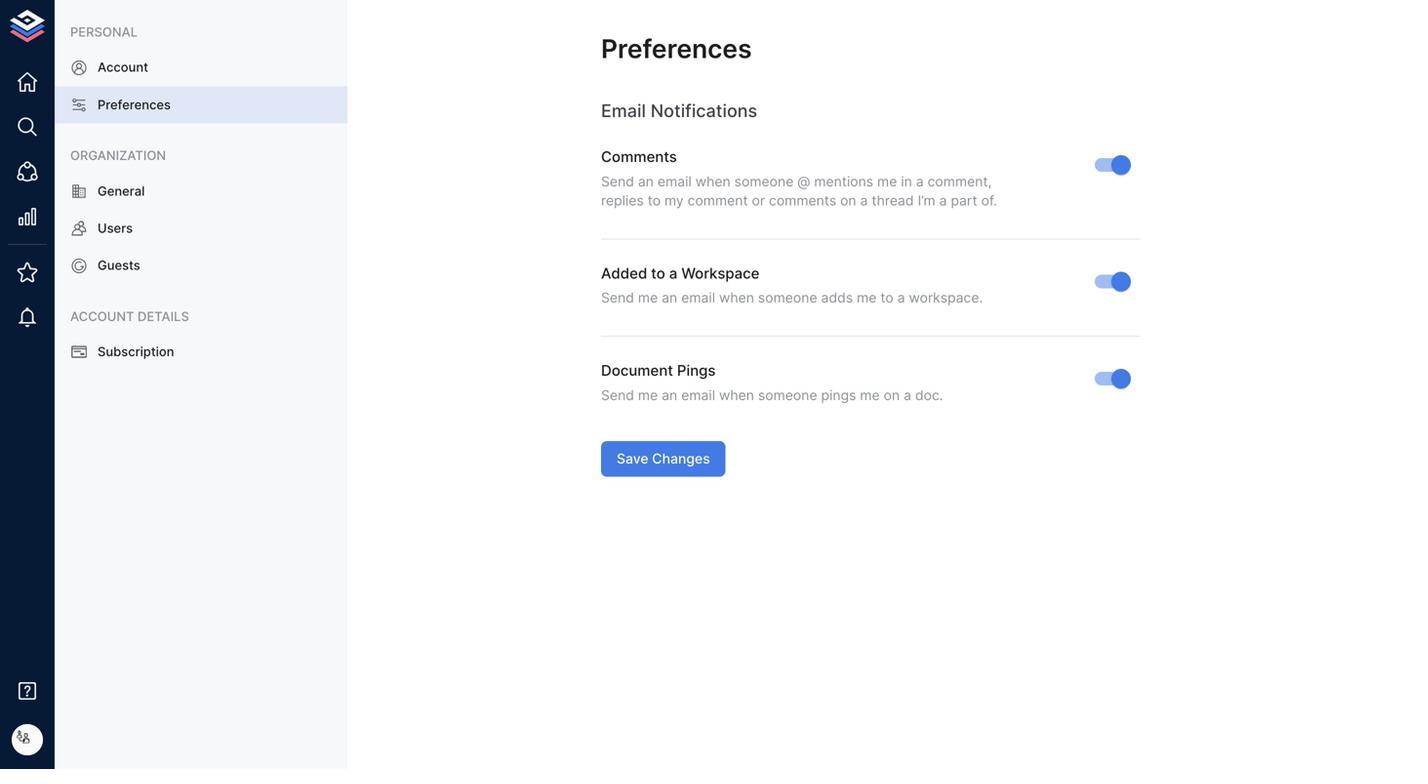 Task type: locate. For each thing, give the bounding box(es) containing it.
2 vertical spatial an
[[662, 387, 678, 404]]

a
[[916, 173, 924, 190], [860, 192, 868, 209], [940, 192, 947, 209], [669, 264, 678, 282], [898, 290, 905, 306], [904, 387, 912, 404]]

an inside document pings send me an email when someone pings me on a doc.
[[662, 387, 678, 404]]

a down mentions
[[860, 192, 868, 209]]

added
[[601, 264, 647, 282]]

comments
[[769, 192, 837, 209]]

save
[[617, 450, 649, 467]]

2 vertical spatial email
[[681, 387, 715, 404]]

replies
[[601, 192, 644, 209]]

0 vertical spatial someone
[[735, 173, 794, 190]]

0 vertical spatial an
[[638, 173, 654, 190]]

to right adds
[[881, 290, 894, 306]]

preferences
[[601, 33, 752, 64], [98, 97, 171, 112]]

details
[[138, 309, 189, 324]]

users
[[98, 221, 133, 236]]

email down workspace
[[681, 290, 715, 306]]

changes
[[652, 450, 710, 467]]

when up "save changes" button
[[719, 387, 754, 404]]

0 horizontal spatial preferences
[[98, 97, 171, 112]]

2 vertical spatial when
[[719, 387, 754, 404]]

someone
[[735, 173, 794, 190], [758, 290, 818, 306], [758, 387, 818, 404]]

added to a workspace send me an email when someone adds me to a workspace.
[[601, 264, 983, 306]]

1 vertical spatial email
[[681, 290, 715, 306]]

1 vertical spatial when
[[719, 290, 754, 306]]

0 vertical spatial to
[[648, 192, 661, 209]]

me
[[878, 173, 897, 190], [638, 290, 658, 306], [857, 290, 877, 306], [638, 387, 658, 404], [860, 387, 880, 404]]

on down mentions
[[840, 192, 857, 209]]

2 vertical spatial someone
[[758, 387, 818, 404]]

0 vertical spatial on
[[840, 192, 857, 209]]

me down document
[[638, 387, 658, 404]]

a right i'm
[[940, 192, 947, 209]]

me left in
[[878, 173, 897, 190]]

to left my
[[648, 192, 661, 209]]

on
[[840, 192, 857, 209], [884, 387, 900, 404]]

someone left adds
[[758, 290, 818, 306]]

0 vertical spatial email
[[658, 173, 692, 190]]

to
[[648, 192, 661, 209], [651, 264, 665, 282], [881, 290, 894, 306]]

notifications
[[651, 100, 758, 121]]

1 vertical spatial someone
[[758, 290, 818, 306]]

account details
[[70, 309, 189, 324]]

0 vertical spatial send
[[601, 173, 634, 190]]

organization
[[70, 148, 166, 163]]

comment
[[688, 192, 748, 209]]

guests
[[98, 258, 140, 273]]

email
[[658, 173, 692, 190], [681, 290, 715, 306], [681, 387, 715, 404]]

send inside comments send an email when someone @ mentions me in a comment, replies to my comment or comments on a thread i'm a part of.
[[601, 173, 634, 190]]

preferences down the account
[[98, 97, 171, 112]]

send
[[601, 173, 634, 190], [601, 290, 634, 306], [601, 387, 634, 404]]

me right adds
[[857, 290, 877, 306]]

1 vertical spatial an
[[662, 290, 678, 306]]

0 vertical spatial when
[[696, 173, 731, 190]]

an down pings
[[662, 387, 678, 404]]

adds
[[821, 290, 853, 306]]

someone up the or
[[735, 173, 794, 190]]

when down workspace
[[719, 290, 754, 306]]

2 send from the top
[[601, 290, 634, 306]]

users link
[[55, 210, 347, 247]]

email notifications
[[601, 100, 758, 121]]

a left 'doc.'
[[904, 387, 912, 404]]

a left the workspace.
[[898, 290, 905, 306]]

send down added
[[601, 290, 634, 306]]

send up the 'replies'
[[601, 173, 634, 190]]

save changes button
[[601, 441, 726, 477]]

someone left pings
[[758, 387, 818, 404]]

3 send from the top
[[601, 387, 634, 404]]

an up pings
[[662, 290, 678, 306]]

when
[[696, 173, 731, 190], [719, 290, 754, 306], [719, 387, 754, 404]]

email down pings
[[681, 387, 715, 404]]

comment,
[[928, 173, 992, 190]]

preferences up email notifications at the top of the page
[[601, 33, 752, 64]]

save changes
[[617, 450, 710, 467]]

me right pings
[[860, 387, 880, 404]]

on left 'doc.'
[[884, 387, 900, 404]]

0 vertical spatial preferences
[[601, 33, 752, 64]]

1 horizontal spatial on
[[884, 387, 900, 404]]

1 send from the top
[[601, 173, 634, 190]]

a left workspace
[[669, 264, 678, 282]]

me inside comments send an email when someone @ mentions me in a comment, replies to my comment or comments on a thread i'm a part of.
[[878, 173, 897, 190]]

1 vertical spatial send
[[601, 290, 634, 306]]

mentions
[[814, 173, 874, 190]]

0 horizontal spatial on
[[840, 192, 857, 209]]

email up my
[[658, 173, 692, 190]]

an down comments
[[638, 173, 654, 190]]

2 vertical spatial send
[[601, 387, 634, 404]]

an
[[638, 173, 654, 190], [662, 290, 678, 306], [662, 387, 678, 404]]

send down document
[[601, 387, 634, 404]]

preferences link
[[55, 86, 347, 124]]

to right added
[[651, 264, 665, 282]]

when up comment
[[696, 173, 731, 190]]

email inside the added to a workspace send me an email when someone adds me to a workspace.
[[681, 290, 715, 306]]

1 vertical spatial on
[[884, 387, 900, 404]]

pings
[[821, 387, 856, 404]]



Task type: vqa. For each thing, say whether or not it's contained in the screenshot.
thread
yes



Task type: describe. For each thing, give the bounding box(es) containing it.
part
[[951, 192, 978, 209]]

2 vertical spatial to
[[881, 290, 894, 306]]

to inside comments send an email when someone @ mentions me in a comment, replies to my comment or comments on a thread i'm a part of.
[[648, 192, 661, 209]]

on inside comments send an email when someone @ mentions me in a comment, replies to my comment or comments on a thread i'm a part of.
[[840, 192, 857, 209]]

account link
[[55, 49, 347, 86]]

1 vertical spatial preferences
[[98, 97, 171, 112]]

document
[[601, 362, 673, 379]]

of.
[[982, 192, 998, 209]]

i'm
[[918, 192, 936, 209]]

thread
[[872, 192, 914, 209]]

email inside comments send an email when someone @ mentions me in a comment, replies to my comment or comments on a thread i'm a part of.
[[658, 173, 692, 190]]

personal
[[70, 24, 138, 40]]

account
[[70, 309, 134, 324]]

general link
[[55, 173, 347, 210]]

me down added
[[638, 290, 658, 306]]

a right in
[[916, 173, 924, 190]]

1 vertical spatial to
[[651, 264, 665, 282]]

send inside the added to a workspace send me an email when someone adds me to a workspace.
[[601, 290, 634, 306]]

workspace
[[682, 264, 760, 282]]

document pings send me an email when someone pings me on a doc.
[[601, 362, 944, 404]]

email
[[601, 100, 646, 121]]

my
[[665, 192, 684, 209]]

a inside document pings send me an email when someone pings me on a doc.
[[904, 387, 912, 404]]

doc.
[[915, 387, 944, 404]]

subscription
[[98, 344, 174, 359]]

on inside document pings send me an email when someone pings me on a doc.
[[884, 387, 900, 404]]

comments
[[601, 148, 677, 166]]

when inside document pings send me an email when someone pings me on a doc.
[[719, 387, 754, 404]]

send inside document pings send me an email when someone pings me on a doc.
[[601, 387, 634, 404]]

in
[[901, 173, 912, 190]]

when inside comments send an email when someone @ mentions me in a comment, replies to my comment or comments on a thread i'm a part of.
[[696, 173, 731, 190]]

workspace.
[[909, 290, 983, 306]]

1 horizontal spatial preferences
[[601, 33, 752, 64]]

an inside the added to a workspace send me an email when someone adds me to a workspace.
[[662, 290, 678, 306]]

general
[[98, 183, 145, 198]]

@
[[798, 173, 810, 190]]

comments send an email when someone @ mentions me in a comment, replies to my comment or comments on a thread i'm a part of.
[[601, 148, 998, 209]]

account
[[98, 60, 148, 75]]

email inside document pings send me an email when someone pings me on a doc.
[[681, 387, 715, 404]]

or
[[752, 192, 765, 209]]

when inside the added to a workspace send me an email when someone adds me to a workspace.
[[719, 290, 754, 306]]

subscription link
[[55, 333, 347, 371]]

someone inside the added to a workspace send me an email when someone adds me to a workspace.
[[758, 290, 818, 306]]

someone inside document pings send me an email when someone pings me on a doc.
[[758, 387, 818, 404]]

pings
[[677, 362, 716, 379]]

an inside comments send an email when someone @ mentions me in a comment, replies to my comment or comments on a thread i'm a part of.
[[638, 173, 654, 190]]

someone inside comments send an email when someone @ mentions me in a comment, replies to my comment or comments on a thread i'm a part of.
[[735, 173, 794, 190]]

guests link
[[55, 247, 347, 284]]



